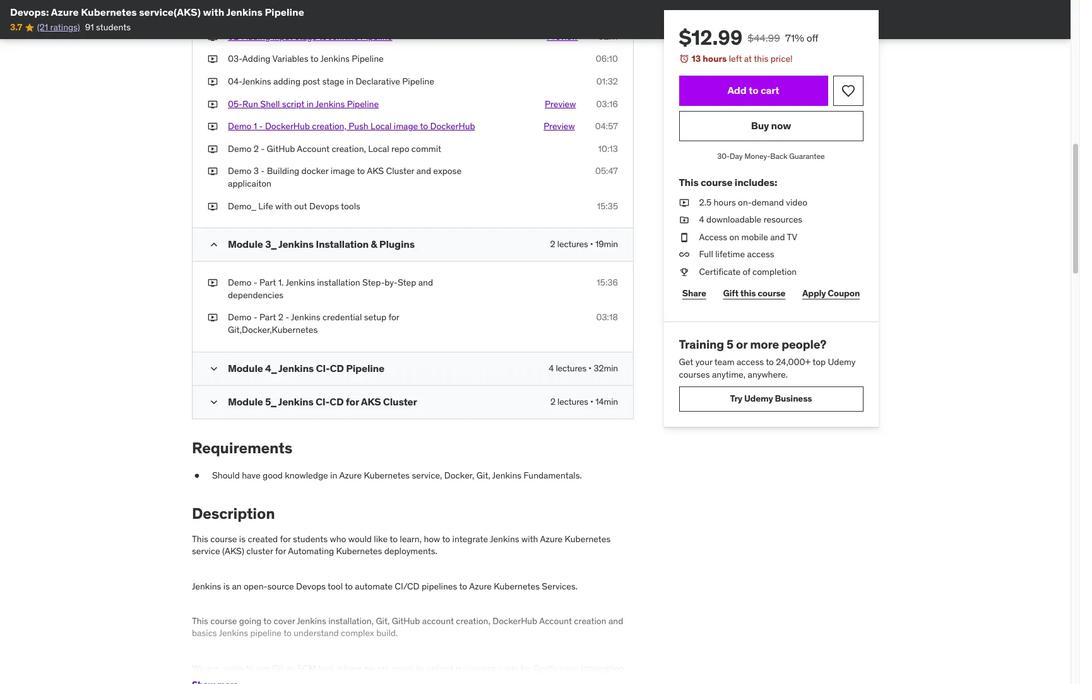 Task type: locate. For each thing, give the bounding box(es) containing it.
(21 ratings)
[[37, 22, 80, 33]]

1 vertical spatial cluster
[[383, 396, 417, 408]]

cd down module 4_ jenkins ci-cd pipeline
[[330, 396, 344, 408]]

part inside demo - part 2 - jenkins credential setup for git,docker,kubernetes
[[259, 312, 276, 323]]

2.5 hours on-demand video
[[699, 197, 808, 208]]

going left use
[[221, 663, 244, 675]]

3 module from the top
[[228, 396, 263, 408]]

4 for 4 downloadable resources
[[699, 214, 705, 225]]

1 are from the left
[[207, 663, 219, 675]]

1 vertical spatial with
[[275, 201, 292, 212]]

devops:
[[10, 6, 49, 18]]

dockerhub down script
[[265, 121, 310, 132]]

0 horizontal spatial udemy
[[745, 393, 773, 405]]

0 vertical spatial lectures
[[557, 239, 588, 250]]

local inside button
[[371, 121, 392, 132]]

demo_ life with out devops tools
[[228, 201, 360, 212]]

32min
[[594, 363, 618, 374]]

course for this course going to cover jenkins installation, git, github account creation, dockerhub account creation and basics jenkins pipeline to understand complex build.
[[210, 616, 237, 627]]

udemy
[[828, 357, 856, 368], [745, 393, 773, 405]]

jenkins up run
[[242, 76, 271, 87]]

for down module 4_ jenkins ci-cd pipeline
[[346, 396, 359, 408]]

1 vertical spatial 4
[[549, 363, 554, 374]]

for right setup
[[388, 312, 399, 323]]

try
[[730, 393, 743, 405]]

0 horizontal spatial with
[[203, 6, 224, 18]]

0 vertical spatial hours
[[703, 53, 727, 64]]

0 horizontal spatial 4
[[549, 363, 554, 374]]

3 demo from the top
[[228, 166, 251, 177]]

local left repo
[[368, 143, 389, 155]]

try udemy business link
[[679, 387, 864, 412]]

to down demo 2 - github account creation, local repo commit
[[357, 166, 365, 177]]

understand
[[294, 628, 339, 640]]

demo inside button
[[228, 121, 251, 132]]

are
[[207, 663, 219, 675], [377, 663, 390, 675]]

preview left 04:57
[[544, 121, 575, 132]]

course inside this course is created for students who would like to learn, how to integrate jenkins with azure kubernetes service (aks) cluster for automating kubernetes deployments.
[[210, 534, 237, 545]]

4 downloadable resources
[[699, 214, 803, 225]]

source up cover
[[267, 581, 294, 592]]

stage right post
[[322, 76, 344, 87]]

to down 02-adding input stage to jenkins pipeline button
[[310, 53, 318, 65]]

demo for demo - part 1. jenkins installation step-by-step and dependencies
[[228, 277, 251, 289]]

installation
[[317, 277, 360, 289]]

try udemy business
[[730, 393, 812, 405]]

2 inside demo - part 2 - jenkins credential setup for git,docker,kubernetes
[[278, 312, 283, 323]]

creation, right account
[[456, 616, 490, 627]]

0 vertical spatial 4
[[699, 214, 705, 225]]

to up commit
[[420, 121, 428, 132]]

xsmall image for certificate
[[679, 266, 689, 279]]

complex
[[341, 628, 374, 640]]

0 vertical spatial local
[[371, 121, 392, 132]]

jenkins right 4_
[[278, 362, 314, 375]]

0 vertical spatial this
[[679, 176, 699, 189]]

this course going to cover jenkins installation, git, github account creation, dockerhub account creation and basics jenkins pipeline to understand complex build.
[[192, 616, 623, 640]]

0 horizontal spatial are
[[207, 663, 219, 675]]

1 vertical spatial creation,
[[332, 143, 366, 155]]

1 cd from the top
[[330, 362, 344, 375]]

with right integrate
[[521, 534, 538, 545]]

jenkins right 5_
[[278, 396, 314, 408]]

variables
[[272, 53, 308, 65]]

git, up build.
[[376, 616, 390, 627]]

2 module from the top
[[228, 362, 263, 375]]

4
[[699, 214, 705, 225], [549, 363, 554, 374]]

more
[[750, 337, 779, 352]]

preview left 03:16 in the right of the page
[[545, 98, 576, 110]]

get
[[679, 357, 694, 368]]

1 horizontal spatial 4
[[699, 214, 705, 225]]

1 horizontal spatial account
[[539, 616, 572, 627]]

0 vertical spatial ci-
[[316, 362, 330, 375]]

in left declarative
[[346, 76, 354, 87]]

1 vertical spatial small image
[[208, 396, 220, 409]]

where
[[337, 663, 362, 675]]

going inside this course going to cover jenkins installation, git, github account creation, dockerhub account creation and basics jenkins pipeline to understand complex build.
[[239, 616, 261, 627]]

0 vertical spatial part
[[259, 277, 276, 289]]

0 horizontal spatial image
[[331, 166, 355, 177]]

0 vertical spatial this
[[754, 53, 769, 64]]

demo 1 - dockerhub creation, push local image to dockerhub button
[[228, 121, 475, 133]]

local right push
[[371, 121, 392, 132]]

is up (aks) at the left bottom of page
[[239, 534, 246, 545]]

git, right docker,
[[476, 471, 490, 482]]

course down completion
[[758, 288, 786, 299]]

hours right 2.5
[[714, 197, 736, 208]]

0 vertical spatial preview
[[547, 31, 578, 42]]

xsmall image left access
[[679, 232, 689, 244]]

azure up services.
[[540, 534, 563, 545]]

ci- for pipeline
[[316, 362, 330, 375]]

lectures for module 3_ jenkins installation & plugins
[[557, 239, 588, 250]]

2 cd from the top
[[330, 396, 344, 408]]

for right the cluster
[[275, 546, 286, 558]]

• left 32min
[[589, 363, 592, 374]]

apply coupon
[[803, 288, 860, 299]]

jenkins inside demo - part 1. jenkins installation step-by-step and dependencies
[[286, 277, 315, 289]]

this for this course includes:
[[679, 176, 699, 189]]

1 vertical spatial github
[[392, 616, 420, 627]]

0 horizontal spatial github
[[267, 143, 295, 155]]

continuous
[[533, 663, 579, 675]]

1 horizontal spatial with
[[275, 201, 292, 212]]

life
[[258, 201, 273, 212]]

git, inside this course going to cover jenkins installation, git, github account creation, dockerhub account creation and basics jenkins pipeline to understand complex build.
[[376, 616, 390, 627]]

1 vertical spatial adding
[[242, 53, 270, 65]]

02-adding input stage to jenkins pipeline
[[228, 31, 392, 42]]

to right like
[[390, 534, 398, 545]]

account inside this course going to cover jenkins installation, git, github account creation, dockerhub account creation and basics jenkins pipeline to understand complex build.
[[539, 616, 572, 627]]

and right creation
[[608, 616, 623, 627]]

creation
[[574, 616, 606, 627]]

completion
[[753, 266, 797, 278]]

jenkins right 1.
[[286, 277, 315, 289]]

• for module 5_ jenkins ci-cd for aks cluster
[[590, 396, 593, 408]]

1 horizontal spatial is
[[239, 534, 246, 545]]

as
[[286, 663, 295, 675]]

01-
[[228, 8, 241, 20]]

to right pipelines
[[459, 581, 467, 592]]

this for this course going to cover jenkins installation, git, github account creation, dockerhub account creation and basics jenkins pipeline to understand complex build.
[[192, 616, 208, 627]]

course
[[701, 176, 733, 189], [758, 288, 786, 299], [210, 534, 237, 545], [210, 616, 237, 627]]

- inside demo 3 - building docker image to aks cluster and expose applicaiton
[[261, 166, 265, 177]]

0 vertical spatial cluster
[[386, 166, 414, 177]]

account up docker
[[297, 143, 330, 155]]

0 vertical spatial cd
[[330, 362, 344, 375]]

with left 01-
[[203, 6, 224, 18]]

1 horizontal spatial image
[[394, 121, 418, 132]]

pipeline down cover
[[250, 628, 282, 640]]

to left cart
[[749, 84, 759, 97]]

0 horizontal spatial students
[[96, 22, 131, 33]]

module left 4_
[[228, 362, 263, 375]]

adding
[[242, 31, 270, 42], [242, 53, 270, 65]]

and down commit
[[416, 166, 431, 177]]

account
[[422, 616, 454, 627]]

xsmall image
[[679, 197, 689, 209], [679, 232, 689, 244], [679, 249, 689, 261], [679, 266, 689, 279], [208, 312, 218, 324]]

0 vertical spatial creation,
[[312, 121, 346, 132]]

1 adding from the top
[[242, 31, 270, 42]]

local
[[371, 121, 392, 132], [368, 143, 389, 155]]

part for 1.
[[259, 277, 276, 289]]

demo 3 - building docker image to aks cluster and expose applicaiton
[[228, 166, 462, 189]]

1 module from the top
[[228, 238, 263, 251]]

1 vertical spatial stage
[[322, 76, 344, 87]]

1 horizontal spatial are
[[377, 663, 390, 675]]

0 horizontal spatial source
[[267, 581, 294, 592]]

2 adding from the top
[[242, 53, 270, 65]]

xsmall image for full
[[679, 249, 689, 261]]

lectures
[[557, 239, 588, 250], [556, 363, 587, 374], [557, 396, 588, 408]]

1 small image from the top
[[208, 363, 220, 375]]

course up 2.5
[[701, 176, 733, 189]]

udemy right try
[[745, 393, 773, 405]]

2 vertical spatial •
[[590, 396, 593, 408]]

0 horizontal spatial pipeline
[[250, 628, 282, 640]]

1 demo from the top
[[228, 121, 251, 132]]

course up basics
[[210, 616, 237, 627]]

1 horizontal spatial dockerhub
[[430, 121, 475, 132]]

1 vertical spatial devops
[[296, 581, 326, 592]]

installation,
[[328, 616, 374, 627]]

in right script
[[307, 98, 314, 110]]

demo for demo 3 - building docker image to aks cluster and expose applicaiton
[[228, 166, 251, 177]]

ci- up module 5_ jenkins ci-cd for aks cluster
[[316, 362, 330, 375]]

part
[[259, 277, 276, 289], [259, 312, 276, 323]]

1 horizontal spatial udemy
[[828, 357, 856, 368]]

1 horizontal spatial students
[[293, 534, 328, 545]]

15:36
[[597, 277, 618, 289]]

in inside button
[[307, 98, 314, 110]]

module left 5_
[[228, 396, 263, 408]]

with left out
[[275, 201, 292, 212]]

1 vertical spatial ci-
[[316, 396, 330, 408]]

pipeline
[[265, 6, 304, 18], [360, 31, 392, 42], [352, 53, 384, 65], [402, 76, 434, 87], [347, 98, 379, 110], [346, 362, 384, 375]]

module
[[228, 238, 263, 251], [228, 362, 263, 375], [228, 396, 263, 408]]

1 vertical spatial cd
[[330, 396, 344, 408]]

0 horizontal spatial git,
[[376, 616, 390, 627]]

image down demo 2 - github account creation, local repo commit
[[331, 166, 355, 177]]

2 vertical spatial preview
[[544, 121, 575, 132]]

mobile
[[742, 232, 768, 243]]

gift this course
[[723, 288, 786, 299]]

udemy right top
[[828, 357, 856, 368]]

0 vertical spatial git,
[[476, 471, 490, 482]]

• left 14min
[[590, 396, 593, 408]]

0 vertical spatial pipeline
[[311, 8, 342, 20]]

jenkins up the 04-jenkins adding post stage in declarative pipeline
[[320, 53, 350, 65]]

going right we
[[392, 663, 414, 675]]

4 demo from the top
[[228, 277, 251, 289]]

module for module 5_ jenkins ci-cd for aks cluster
[[228, 396, 263, 408]]

students up the automating
[[293, 534, 328, 545]]

creation, inside button
[[312, 121, 346, 132]]

video
[[786, 197, 808, 208]]

30-
[[718, 151, 730, 161]]

1 vertical spatial access
[[737, 357, 764, 368]]

small image
[[208, 363, 220, 375], [208, 396, 220, 409]]

github up build.
[[392, 616, 420, 627]]

with inside this course is created for students who would like to learn, how to integrate jenkins with azure kubernetes service (aks) cluster for automating kubernetes deployments.
[[521, 534, 538, 545]]

setup
[[364, 312, 386, 323]]

jenkins right basics
[[219, 628, 248, 640]]

training
[[679, 337, 724, 352]]

adding inside button
[[242, 31, 270, 42]]

demo inside demo - part 1. jenkins installation step-by-step and dependencies
[[228, 277, 251, 289]]

2 vertical spatial lectures
[[557, 396, 588, 408]]

is
[[239, 534, 246, 545], [223, 581, 230, 592]]

1 horizontal spatial pipeline
[[311, 8, 342, 20]]

5 demo from the top
[[228, 312, 251, 323]]

cluster
[[246, 546, 273, 558]]

1 horizontal spatial source
[[470, 663, 497, 675]]

resources
[[764, 214, 803, 225]]

adding down stages
[[242, 31, 270, 42]]

course inside "link"
[[758, 288, 786, 299]]

devops: azure kubernetes service(aks) with jenkins pipeline
[[10, 6, 304, 18]]

shell
[[260, 98, 280, 110]]

devops right out
[[309, 201, 339, 212]]

students inside this course is created for students who would like to learn, how to integrate jenkins with azure kubernetes service (aks) cluster for automating kubernetes deployments.
[[293, 534, 328, 545]]

0 vertical spatial account
[[297, 143, 330, 155]]

1 vertical spatial this
[[741, 288, 756, 299]]

0 vertical spatial aks
[[367, 166, 384, 177]]

in right the 'knowledge'
[[330, 471, 337, 482]]

2 vertical spatial creation,
[[456, 616, 490, 627]]

in right stages
[[270, 8, 278, 20]]

image up repo
[[394, 121, 418, 132]]

adding left variables
[[242, 53, 270, 65]]

github up building
[[267, 143, 295, 155]]

&
[[371, 238, 377, 251]]

2 horizontal spatial with
[[521, 534, 538, 545]]

course up (aks) at the left bottom of page
[[210, 534, 237, 545]]

0 vertical spatial stage
[[295, 31, 317, 42]]

students right 91
[[96, 22, 131, 33]]

cd up module 5_ jenkins ci-cd for aks cluster
[[330, 362, 344, 375]]

2 vertical spatial this
[[192, 616, 208, 627]]

of
[[743, 266, 751, 278]]

1 part from the top
[[259, 277, 276, 289]]

installation
[[316, 238, 369, 251]]

stage inside button
[[295, 31, 317, 42]]

demo
[[228, 121, 251, 132], [228, 143, 251, 155], [228, 166, 251, 177], [228, 277, 251, 289], [228, 312, 251, 323]]

1 vertical spatial account
[[539, 616, 572, 627]]

with
[[203, 6, 224, 18], [275, 201, 292, 212], [521, 534, 538, 545]]

1 vertical spatial •
[[589, 363, 592, 374]]

2 horizontal spatial dockerhub
[[493, 616, 537, 627]]

small image up requirements
[[208, 396, 220, 409]]

demo inside demo - part 2 - jenkins credential setup for git,docker,kubernetes
[[228, 312, 251, 323]]

2 demo from the top
[[228, 143, 251, 155]]

2 vertical spatial with
[[521, 534, 538, 545]]

0 vertical spatial adding
[[242, 31, 270, 42]]

dockerhub inside this course going to cover jenkins installation, git, github account creation, dockerhub account creation and basics jenkins pipeline to understand complex build.
[[493, 616, 537, 627]]

jenkins is an open-source devops tool to automate ci/cd pipelines to azure kubernetes services.
[[192, 581, 578, 592]]

xsmall image left 2.5
[[679, 197, 689, 209]]

0 vertical spatial •
[[590, 239, 593, 250]]

demo for demo - part 2 - jenkins credential setup for git,docker,kubernetes
[[228, 312, 251, 323]]

going
[[239, 616, 261, 627], [221, 663, 244, 675], [392, 663, 414, 675]]

lectures left 32min
[[556, 363, 587, 374]]

module 3_ jenkins installation & plugins
[[228, 238, 415, 251]]

this inside this course is created for students who would like to learn, how to integrate jenkins with azure kubernetes service (aks) cluster for automating kubernetes deployments.
[[192, 534, 208, 545]]

and right step on the top left
[[418, 277, 433, 289]]

cd for pipeline
[[330, 362, 344, 375]]

1 vertical spatial image
[[331, 166, 355, 177]]

and inside this course going to cover jenkins installation, git, github account creation, dockerhub account creation and basics jenkins pipeline to understand complex build.
[[608, 616, 623, 627]]

1 horizontal spatial github
[[392, 616, 420, 627]]

2 are from the left
[[377, 663, 390, 675]]

05-
[[228, 98, 242, 110]]

2 up git,docker,kubernetes
[[278, 312, 283, 323]]

2 vertical spatial module
[[228, 396, 263, 408]]

pipelines
[[422, 581, 457, 592]]

an
[[232, 581, 242, 592]]

0 horizontal spatial is
[[223, 581, 230, 592]]

service,
[[412, 471, 442, 482]]

jenkins down the 04-jenkins adding post stage in declarative pipeline
[[316, 98, 345, 110]]

1 vertical spatial module
[[228, 362, 263, 375]]

1 vertical spatial part
[[259, 312, 276, 323]]

xsmall image
[[208, 8, 218, 21], [208, 31, 218, 43], [208, 53, 218, 66], [208, 76, 218, 88], [208, 98, 218, 111], [208, 121, 218, 133], [208, 143, 218, 156], [208, 166, 218, 178], [208, 201, 218, 213], [679, 214, 689, 226], [208, 277, 218, 290], [192, 471, 202, 483]]

05:47
[[595, 166, 618, 177]]

local for image
[[371, 121, 392, 132]]

1 vertical spatial lectures
[[556, 363, 587, 374]]

on
[[730, 232, 740, 243]]

udemy inside training 5 or more people? get your team access to 24,000+ top udemy courses anytime, anywhere.
[[828, 357, 856, 368]]

1 vertical spatial pipeline
[[250, 628, 282, 640]]

xsmall image for 2.5
[[679, 197, 689, 209]]

code
[[499, 663, 518, 675]]

0 vertical spatial students
[[96, 22, 131, 33]]

add
[[728, 84, 747, 97]]

this right at
[[754, 53, 769, 64]]

2 part from the top
[[259, 312, 276, 323]]

1 vertical spatial udemy
[[745, 393, 773, 405]]

push
[[349, 121, 368, 132]]

this inside this course going to cover jenkins installation, git, github account creation, dockerhub account creation and basics jenkins pipeline to understand complex build.
[[192, 616, 208, 627]]

tools
[[341, 201, 360, 212]]

lectures for module 4_ jenkins ci-cd pipeline
[[556, 363, 587, 374]]

git,
[[476, 471, 490, 482], [376, 616, 390, 627]]

account left creation
[[539, 616, 572, 627]]

2.5
[[699, 197, 712, 208]]

module left 3_
[[228, 238, 263, 251]]

1 vertical spatial hours
[[714, 197, 736, 208]]

3
[[254, 166, 259, 177]]

pipeline up 02-adding input stage to jenkins pipeline
[[311, 8, 342, 20]]

is left an
[[223, 581, 230, 592]]

dockerhub up code
[[493, 616, 537, 627]]

course inside this course going to cover jenkins installation, git, github account creation, dockerhub account creation and basics jenkins pipeline to understand complex build.
[[210, 616, 237, 627]]

requirements
[[192, 438, 292, 458]]

part left 1.
[[259, 277, 276, 289]]

1 vertical spatial students
[[293, 534, 328, 545]]

anywhere.
[[748, 369, 788, 381]]

0 vertical spatial small image
[[208, 363, 220, 375]]

xsmall image for access
[[679, 232, 689, 244]]

this inside "link"
[[741, 288, 756, 299]]

description
[[192, 504, 275, 524]]

azure
[[51, 6, 79, 18], [339, 471, 362, 482], [540, 534, 563, 545], [469, 581, 492, 592]]

0 horizontal spatial stage
[[295, 31, 317, 42]]

preview for 04:57
[[544, 121, 575, 132]]

this right gift
[[741, 288, 756, 299]]

courses
[[679, 369, 710, 381]]

2 small image from the top
[[208, 396, 220, 409]]

0 vertical spatial image
[[394, 121, 418, 132]]

small image for module 4_ jenkins ci-cd pipeline
[[208, 363, 220, 375]]

stages
[[241, 8, 268, 20]]

preview left 02:11
[[547, 31, 578, 42]]

01:32
[[596, 76, 618, 87]]

cd for for
[[330, 396, 344, 408]]

1 vertical spatial this
[[192, 534, 208, 545]]

how
[[424, 534, 440, 545]]

0 vertical spatial module
[[228, 238, 263, 251]]

4 down 2.5
[[699, 214, 705, 225]]

0 vertical spatial udemy
[[828, 357, 856, 368]]

github inside this course going to cover jenkins installation, git, github account creation, dockerhub account creation and basics jenkins pipeline to understand complex build.
[[392, 616, 420, 627]]

1 vertical spatial local
[[368, 143, 389, 155]]

2 down 4 lectures • 32min
[[550, 396, 555, 408]]

preview for 03:16
[[545, 98, 576, 110]]

dockerhub up commit
[[430, 121, 475, 132]]

now
[[771, 119, 791, 132]]

1 vertical spatial preview
[[545, 98, 576, 110]]

part inside demo - part 1. jenkins installation step-by-step and dependencies
[[259, 277, 276, 289]]

jenkins up 03-adding variables to jenkins pipeline
[[329, 31, 358, 42]]

2 lectures • 19min
[[550, 239, 618, 250]]

small image
[[208, 239, 220, 251]]

demo inside demo 3 - building docker image to aks cluster and expose applicaiton
[[228, 166, 251, 177]]

0 vertical spatial with
[[203, 6, 224, 18]]

1 vertical spatial git,
[[376, 616, 390, 627]]

to left upload
[[416, 663, 424, 675]]

jenkins right integrate
[[490, 534, 519, 545]]

0 vertical spatial is
[[239, 534, 246, 545]]

30-day money-back guarantee
[[718, 151, 825, 161]]



Task type: vqa. For each thing, say whether or not it's contained in the screenshot.
"to" within 02-adding input stage to jenkins pipeline button
yes



Task type: describe. For each thing, give the bounding box(es) containing it.
jenkins left an
[[192, 581, 221, 592]]

top
[[813, 357, 826, 368]]

kubernetes left service,
[[364, 471, 410, 482]]

dependencies
[[228, 290, 284, 301]]

module for module 3_ jenkins installation & plugins
[[228, 238, 263, 251]]

automating
[[288, 546, 334, 558]]

01-stages in jenkins pipeline
[[228, 8, 342, 20]]

demo for demo 1 - dockerhub creation, push local image to dockerhub
[[228, 121, 251, 132]]

to left use
[[246, 663, 254, 675]]

demand
[[752, 197, 784, 208]]

0 vertical spatial access
[[747, 249, 775, 260]]

this for this course is created for students who would like to learn, how to integrate jenkins with azure kubernetes service (aks) cluster for automating kubernetes deployments.
[[192, 534, 208, 545]]

pipeline inside 05-run shell script in jenkins pipeline button
[[347, 98, 379, 110]]

tv
[[787, 232, 798, 243]]

10:13
[[598, 143, 618, 155]]

0 vertical spatial github
[[267, 143, 295, 155]]

share
[[683, 288, 707, 299]]

docker
[[301, 166, 329, 177]]

access on mobile and tv
[[699, 232, 798, 243]]

gift
[[723, 288, 739, 299]]

for inside demo - part 2 - jenkins credential setup for git,docker,kubernetes
[[388, 312, 399, 323]]

xsmall image left git,docker,kubernetes
[[208, 312, 218, 324]]

course for this course is created for students who would like to learn, how to integrate jenkins with azure kubernetes service (aks) cluster for automating kubernetes deployments.
[[210, 534, 237, 545]]

apply coupon button
[[799, 281, 864, 307]]

adding
[[273, 76, 301, 87]]

ci- for for
[[316, 396, 330, 408]]

by-
[[385, 277, 398, 289]]

deployments.
[[384, 546, 437, 558]]

going for are
[[221, 663, 244, 675]]

full lifetime access
[[699, 249, 775, 260]]

have
[[242, 471, 260, 482]]

gift this course link
[[720, 281, 789, 307]]

module for module 4_ jenkins ci-cd pipeline
[[228, 362, 263, 375]]

jenkins inside this course is created for students who would like to learn, how to integrate jenkins with azure kubernetes service (aks) cluster for automating kubernetes deployments.
[[490, 534, 519, 545]]

91
[[85, 22, 94, 33]]

access
[[699, 232, 728, 243]]

4 for 4 lectures • 32min
[[549, 363, 554, 374]]

full
[[699, 249, 714, 260]]

for right code
[[521, 663, 531, 675]]

0 vertical spatial source
[[267, 581, 294, 592]]

demo 1 - dockerhub creation, push local image to dockerhub
[[228, 121, 475, 132]]

hours for 13
[[703, 53, 727, 64]]

out
[[294, 201, 307, 212]]

repo
[[391, 143, 409, 155]]

$44.99
[[748, 32, 781, 44]]

jenkins up input on the left top of the page
[[279, 8, 309, 20]]

at
[[744, 53, 752, 64]]

2 left 19min
[[550, 239, 555, 250]]

to left cover
[[263, 616, 272, 627]]

$12.99
[[679, 25, 743, 51]]

15:35
[[597, 201, 618, 212]]

06:10
[[596, 53, 618, 65]]

and inside demo - part 1. jenkins installation step-by-step and dependencies
[[418, 277, 433, 289]]

19min
[[595, 239, 618, 250]]

to right the tool at the left bottom
[[345, 581, 353, 592]]

1 vertical spatial is
[[223, 581, 230, 592]]

24,000+
[[776, 357, 811, 368]]

open-
[[244, 581, 267, 592]]

azure right pipelines
[[469, 581, 492, 592]]

to down cover
[[284, 628, 292, 640]]

1 horizontal spatial git,
[[476, 471, 490, 482]]

service(aks)
[[139, 6, 201, 18]]

kubernetes up services.
[[565, 534, 611, 545]]

this course includes:
[[679, 176, 778, 189]]

buy now button
[[679, 111, 864, 141]]

coupon
[[828, 288, 860, 299]]

(21
[[37, 22, 48, 33]]

docker,
[[444, 471, 474, 482]]

preview for 02:11
[[547, 31, 578, 42]]

udemy inside try udemy business link
[[745, 393, 773, 405]]

local for repo
[[368, 143, 389, 155]]

commit
[[411, 143, 441, 155]]

azure up 'ratings)'
[[51, 6, 79, 18]]

module 5_ jenkins ci-cd for aks cluster
[[228, 396, 417, 408]]

03-
[[228, 53, 242, 65]]

for right 'created'
[[280, 534, 291, 545]]

0 vertical spatial devops
[[309, 201, 339, 212]]

hours for 2.5
[[714, 197, 736, 208]]

pipeline inside 02-adding input stage to jenkins pipeline button
[[360, 31, 392, 42]]

money-
[[745, 151, 771, 161]]

left
[[729, 53, 742, 64]]

service
[[192, 546, 220, 558]]

14min
[[595, 396, 618, 408]]

team
[[715, 357, 735, 368]]

and left tv
[[771, 232, 785, 243]]

course for this course includes:
[[701, 176, 733, 189]]

your
[[696, 357, 713, 368]]

learn,
[[400, 534, 422, 545]]

should have good knowledge in azure kubernetes service, docker, git, jenkins fundamentals.
[[212, 471, 582, 482]]

03:16
[[596, 98, 618, 110]]

03-adding variables to jenkins pipeline
[[228, 53, 384, 65]]

fundamentals.
[[524, 471, 582, 482]]

to inside demo 3 - building docker image to aks cluster and expose applicaiton
[[357, 166, 365, 177]]

5
[[727, 337, 734, 352]]

buy
[[751, 119, 769, 132]]

add to wishlist image
[[841, 83, 856, 98]]

use
[[256, 663, 270, 675]]

demo - part 1. jenkins installation step-by-step and dependencies
[[228, 277, 433, 301]]

- inside button
[[259, 121, 263, 132]]

kubernetes down would
[[336, 546, 382, 558]]

jenkins up the "understand"
[[297, 616, 326, 627]]

4_
[[265, 362, 277, 375]]

lectures for module 5_ jenkins ci-cd for aks cluster
[[557, 396, 588, 408]]

we are going to use git as scm tool, where we are going to upload our source code for continuous integration.
[[192, 663, 626, 675]]

to up 03-adding variables to jenkins pipeline
[[319, 31, 327, 42]]

adding for 03-
[[242, 53, 270, 65]]

5_
[[265, 396, 276, 408]]

to inside button
[[420, 121, 428, 132]]

- inside demo - part 1. jenkins installation step-by-step and dependencies
[[254, 277, 257, 289]]

jenkins up 02-
[[226, 6, 263, 18]]

0 horizontal spatial account
[[297, 143, 330, 155]]

demo for demo 2 - github account creation, local repo commit
[[228, 143, 251, 155]]

jenkins right 3_
[[278, 238, 314, 251]]

adding for 02-
[[242, 31, 270, 42]]

4 lectures • 32min
[[549, 363, 618, 374]]

we
[[192, 663, 205, 675]]

cart
[[761, 84, 780, 97]]

pipeline inside this course going to cover jenkins installation, git, github account creation, dockerhub account creation and basics jenkins pipeline to understand complex build.
[[250, 628, 282, 640]]

02-adding input stage to jenkins pipeline button
[[228, 31, 392, 43]]

creation, inside this course going to cover jenkins installation, git, github account creation, dockerhub account creation and basics jenkins pipeline to understand complex build.
[[456, 616, 490, 627]]

• for module 3_ jenkins installation & plugins
[[590, 239, 593, 250]]

aks inside demo 3 - building docker image to aks cluster and expose applicaiton
[[367, 166, 384, 177]]

1 horizontal spatial stage
[[322, 76, 344, 87]]

1 vertical spatial aks
[[361, 396, 381, 408]]

image inside button
[[394, 121, 418, 132]]

kubernetes up '91 students'
[[81, 6, 137, 18]]

cluster inside demo 3 - building docker image to aks cluster and expose applicaiton
[[386, 166, 414, 177]]

ci/cd
[[395, 581, 420, 592]]

2 up 3
[[254, 143, 259, 155]]

like
[[374, 534, 388, 545]]

• for module 4_ jenkins ci-cd pipeline
[[589, 363, 592, 374]]

training 5 or more people? get your team access to 24,000+ top udemy courses anytime, anywhere.
[[679, 337, 856, 381]]

share button
[[679, 281, 710, 307]]

$12.99 $44.99 71% off
[[679, 25, 819, 51]]

kubernetes left services.
[[494, 581, 540, 592]]

and inside demo 3 - building docker image to aks cluster and expose applicaiton
[[416, 166, 431, 177]]

jenkins inside demo - part 2 - jenkins credential setup for git,docker,kubernetes
[[291, 312, 320, 323]]

part for 2
[[259, 312, 276, 323]]

1 vertical spatial source
[[470, 663, 497, 675]]

small image for module 5_ jenkins ci-cd for aks cluster
[[208, 396, 220, 409]]

0 horizontal spatial dockerhub
[[265, 121, 310, 132]]

anytime,
[[712, 369, 746, 381]]

image inside demo 3 - building docker image to aks cluster and expose applicaiton
[[331, 166, 355, 177]]

going for course
[[239, 616, 261, 627]]

azure inside this course is created for students who would like to learn, how to integrate jenkins with azure kubernetes service (aks) cluster for automating kubernetes deployments.
[[540, 534, 563, 545]]

buy now
[[751, 119, 791, 132]]

is inside this course is created for students who would like to learn, how to integrate jenkins with azure kubernetes service (aks) cluster for automating kubernetes deployments.
[[239, 534, 246, 545]]

04-jenkins adding post stage in declarative pipeline
[[228, 76, 434, 87]]

access inside training 5 or more people? get your team access to 24,000+ top udemy courses anytime, anywhere.
[[737, 357, 764, 368]]

jenkins left fundamentals.
[[492, 471, 522, 482]]

azure right the 'knowledge'
[[339, 471, 362, 482]]

alarm image
[[679, 54, 689, 64]]

to right how
[[442, 534, 450, 545]]

to inside training 5 or more people? get your team access to 24,000+ top udemy courses anytime, anywhere.
[[766, 357, 774, 368]]

scm
[[297, 663, 316, 675]]



